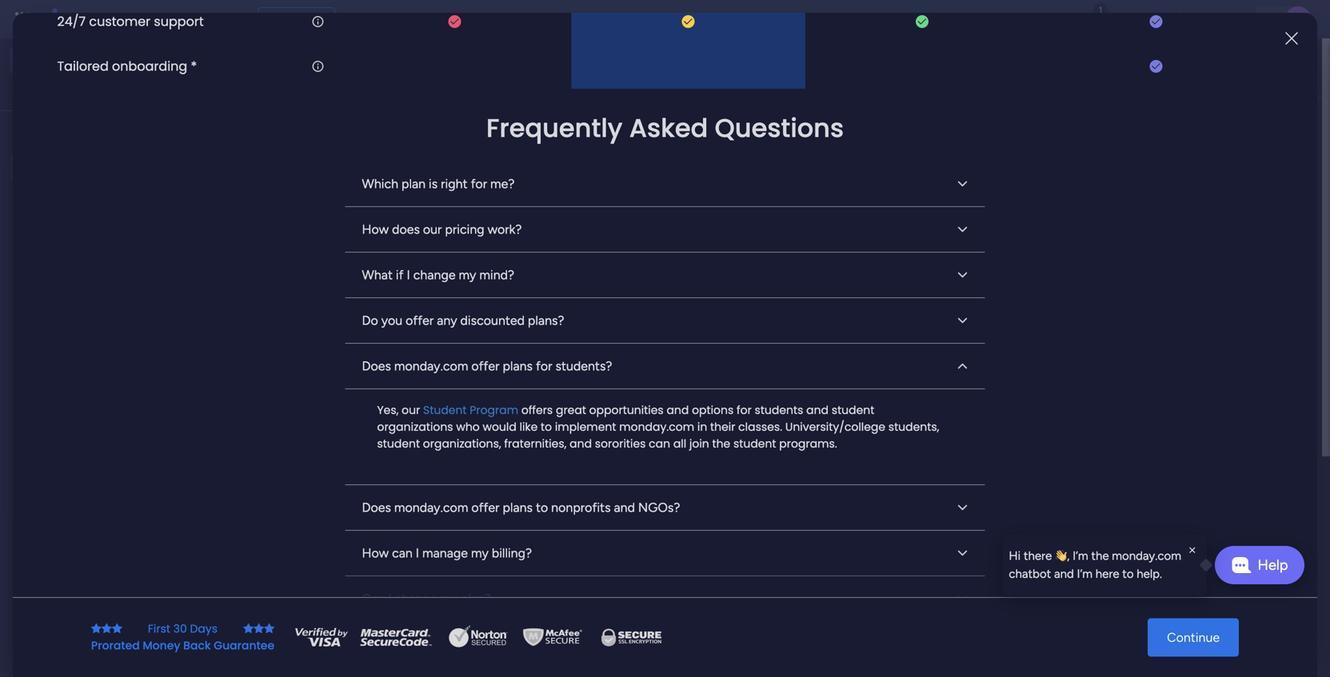 Task type: describe. For each thing, give the bounding box(es) containing it.
update feed image
[[1081, 11, 1097, 27]]

1 star image from the left
[[112, 623, 122, 635]]

see
[[280, 12, 299, 26]]

monday marketplace image
[[1152, 11, 1168, 27]]

can inside dropdown button
[[392, 546, 413, 561]]

monday.com inside offers great opportunities and options for students and student organizations who would like to implement monday.com in their classes. university/college students, student organizations, fraternities, and sororities can all join the student programs.
[[619, 420, 694, 435]]

which plan is right for me?
[[362, 176, 515, 192]]

started
[[1172, 620, 1209, 633]]

to inside hi there 👋,  i'm the monday.com chatbot and i'm here to help.
[[1122, 567, 1134, 581]]

track personal tasks and reminders here
[[523, 290, 752, 305]]

work?
[[488, 222, 522, 237]]

see plans button
[[258, 7, 335, 31]]

personal
[[557, 290, 606, 305]]

prorated money back guarantee
[[91, 638, 274, 654]]

explore templates button
[[1076, 513, 1297, 545]]

monday work management
[[71, 10, 249, 28]]

1 horizontal spatial management
[[314, 619, 380, 632]]

learn & get inspired
[[1066, 573, 1181, 589]]

greg robinson image
[[1285, 6, 1311, 32]]

and inside good evening, greg! quickly access your recent boards, inbox and workspaces
[[467, 69, 489, 84]]

asked
[[629, 110, 708, 146]]

templates
[[1180, 522, 1238, 537]]

getting
[[1129, 620, 1169, 633]]

questions
[[715, 110, 844, 146]]

recently
[[270, 431, 328, 448]]

right
[[441, 176, 468, 192]]

show
[[617, 391, 645, 405]]

do you offer any discounted plans?
[[362, 313, 564, 328]]

and inside dropdown button
[[614, 500, 635, 516]]

component image
[[267, 617, 282, 631]]

mastercard secure code image
[[356, 626, 436, 650]]

support
[[154, 12, 204, 30]]

how for how can i manage my billing?
[[362, 546, 389, 561]]

tailored
[[57, 57, 109, 75]]

offer for to
[[471, 500, 500, 516]]

3 star image from the left
[[254, 623, 264, 635]]

plans?
[[528, 313, 564, 328]]

add to favorites image
[[453, 592, 469, 608]]

all inside button
[[648, 391, 658, 405]]

the inside hi there 👋,  i'm the monday.com chatbot and i'm here to help.
[[1091, 549, 1109, 563]]

yes, our student program
[[377, 403, 518, 418]]

track
[[523, 290, 554, 305]]

first 30 days
[[148, 621, 218, 637]]

4 star image from the left
[[264, 623, 274, 635]]

reminders
[[666, 290, 723, 305]]

students?
[[555, 359, 612, 374]]

university/college
[[785, 420, 885, 435]]

our inside dropdown button
[[423, 222, 442, 237]]

does monday.com offer plans for students?
[[362, 359, 612, 374]]

if
[[396, 268, 404, 283]]

30
[[173, 621, 187, 637]]

what if i change my mind? button
[[345, 253, 985, 298]]

do
[[362, 313, 378, 328]]

workspaces
[[492, 69, 560, 84]]

my for billing?
[[471, 546, 489, 561]]

lottie animation image for top lottie animation element
[[614, 38, 1063, 99]]

for for plans
[[536, 359, 552, 374]]

classes.
[[738, 420, 782, 435]]

join
[[689, 436, 709, 452]]

monday.com up manage
[[394, 500, 468, 516]]

give feedback
[[1098, 61, 1175, 75]]

chat bot icon image
[[1231, 557, 1251, 573]]

students
[[755, 403, 803, 418]]

who
[[456, 420, 480, 435]]

would
[[483, 420, 517, 435]]

how
[[1160, 638, 1181, 651]]

fraternities,
[[504, 436, 567, 452]]

prorated
[[91, 638, 140, 654]]

me?
[[490, 176, 515, 192]]

to inside offers great opportunities and options for students and student organizations who would like to implement monday.com in their classes. university/college students, student organizations, fraternities, and sororities can all join the student programs.
[[541, 420, 552, 435]]

public board image
[[267, 591, 285, 609]]

feedback
[[1125, 61, 1175, 75]]

0 vertical spatial work
[[129, 10, 158, 28]]

dialog containing hi there 👋,  i'm the monday.com
[[1003, 535, 1207, 596]]

hi
[[1009, 549, 1021, 563]]

notifications image
[[1046, 11, 1062, 27]]

what
[[362, 268, 393, 283]]

*
[[191, 57, 197, 75]]

and down implement in the bottom left of the page
[[570, 436, 592, 452]]

invite members image
[[1117, 11, 1133, 27]]

for inside offers great opportunities and options for students and student organizations who would like to implement monday.com in their classes. university/college students, student organizations, fraternities, and sororities can all join the student programs.
[[737, 403, 752, 418]]

select product image
[[14, 11, 30, 27]]

chatbot
[[1009, 567, 1051, 581]]

help image
[[1226, 11, 1242, 27]]

boards,
[[387, 69, 429, 84]]

explore
[[1135, 522, 1177, 537]]

monday.com inside hi there 👋,  i'm the monday.com chatbot and i'm here to help.
[[1112, 549, 1181, 563]]

2 star image from the left
[[243, 623, 254, 635]]

mcafee secure image
[[521, 626, 585, 650]]

discounted
[[460, 313, 525, 328]]

good
[[228, 52, 256, 66]]

pricing
[[445, 222, 484, 237]]

and inside hi there 👋,  i'm the monday.com chatbot and i'm here to help.
[[1054, 567, 1074, 581]]

you
[[381, 313, 402, 328]]

help.
[[1137, 567, 1162, 581]]

monday
[[71, 10, 126, 28]]

0 vertical spatial i'm
[[1073, 549, 1088, 563]]

home
[[35, 54, 66, 68]]

organizations
[[377, 420, 453, 435]]

0 horizontal spatial student
[[377, 436, 420, 452]]

guarantee
[[214, 638, 274, 654]]

0 vertical spatial learn
[[1066, 573, 1098, 589]]

i for change
[[407, 268, 410, 283]]

inspired
[[1135, 573, 1181, 589]]

1 vertical spatial option
[[0, 189, 204, 192]]

home link
[[10, 48, 194, 74]]

does for does monday.com offer plans to nonprofits and ngos?
[[362, 500, 391, 516]]

for for right
[[471, 176, 487, 192]]

learn inside the getting started learn how monday.com works
[[1129, 638, 1157, 651]]

hi there 👋,  i'm the monday.com chatbot and i'm here to help.
[[1009, 549, 1181, 581]]

how can i manage my billing? button
[[345, 531, 985, 576]]

program
[[470, 403, 518, 418]]

which plan is right for me? button
[[345, 162, 985, 206]]

0 horizontal spatial management
[[161, 10, 249, 28]]

how for how does our pricing work?
[[362, 222, 389, 237]]

inbox
[[432, 69, 464, 84]]

days
[[190, 621, 218, 637]]



Task type: locate. For each thing, give the bounding box(es) containing it.
visited
[[332, 431, 376, 448]]

1 star image from the left
[[91, 623, 101, 635]]

monday.com up help.
[[1112, 549, 1181, 563]]

1 vertical spatial i
[[416, 546, 419, 561]]

offers great opportunities and options for students and student organizations who would like to implement monday.com in their classes. university/college students, student organizations, fraternities, and sororities can all join the student programs.
[[377, 403, 939, 452]]

see plans
[[280, 12, 328, 26]]

i inside what if i change my mind? dropdown button
[[407, 268, 410, 283]]

&
[[1101, 573, 1110, 589]]

can left manage
[[392, 546, 413, 561]]

1 horizontal spatial lottie animation element
[[614, 38, 1063, 99]]

our
[[423, 222, 442, 237], [402, 403, 420, 418]]

0 horizontal spatial here
[[726, 290, 752, 305]]

0 horizontal spatial i
[[407, 268, 410, 283]]

ssl encrypted image
[[591, 626, 671, 650]]

good evening, greg! quickly access your recent boards, inbox and workspaces
[[228, 52, 560, 84]]

1 vertical spatial for
[[536, 359, 552, 374]]

star image down public board image
[[264, 623, 274, 635]]

here left help.
[[1096, 567, 1119, 581]]

their
[[710, 420, 735, 435]]

student down classes.
[[733, 436, 776, 452]]

1 how from the top
[[362, 222, 389, 237]]

like
[[520, 420, 538, 435]]

can right 'sororities'
[[649, 436, 670, 452]]

1 vertical spatial all
[[673, 436, 686, 452]]

management up the *
[[161, 10, 249, 28]]

24/7 customer support
[[57, 12, 204, 30]]

0 horizontal spatial lottie animation image
[[0, 516, 204, 677]]

offer up billing? in the left bottom of the page
[[471, 500, 500, 516]]

plans up offers
[[503, 359, 533, 374]]

here
[[726, 290, 752, 305], [1096, 567, 1119, 581]]

1 vertical spatial management
[[314, 619, 380, 632]]

1 vertical spatial work
[[287, 619, 312, 632]]

2 vertical spatial plans
[[503, 500, 533, 516]]

i'm right the 👋,
[[1073, 549, 1088, 563]]

tasks
[[609, 290, 638, 305]]

dialog
[[1003, 535, 1207, 596]]

👋,
[[1055, 549, 1070, 563]]

my left billing? in the left bottom of the page
[[471, 546, 489, 561]]

1 vertical spatial i'm
[[1077, 567, 1093, 581]]

in
[[697, 420, 707, 435]]

2 horizontal spatial for
[[737, 403, 752, 418]]

0 vertical spatial here
[[726, 290, 752, 305]]

frequently
[[486, 110, 623, 146]]

i for manage
[[416, 546, 419, 561]]

i inside how can i manage my billing? dropdown button
[[416, 546, 419, 561]]

1 vertical spatial to
[[536, 500, 548, 516]]

the inside offers great opportunities and options for students and student organizations who would like to implement monday.com in their classes. university/college students, student organizations, fraternities, and sororities can all join the student programs.
[[712, 436, 730, 452]]

2 vertical spatial to
[[1122, 567, 1134, 581]]

0 vertical spatial can
[[649, 436, 670, 452]]

0 horizontal spatial learn
[[1066, 573, 1098, 589]]

i'm
[[1073, 549, 1088, 563], [1077, 567, 1093, 581]]

2 horizontal spatial student
[[832, 403, 874, 418]]

change
[[413, 268, 456, 283]]

0 vertical spatial lottie animation image
[[614, 38, 1063, 99]]

plans for does monday.com offer plans for students?
[[503, 359, 533, 374]]

and up university/college
[[806, 403, 829, 418]]

0 vertical spatial offer
[[406, 313, 434, 328]]

2 star image from the left
[[101, 623, 112, 635]]

work right component image
[[287, 619, 312, 632]]

do you offer any discounted plans? button
[[345, 298, 985, 343]]

0 horizontal spatial for
[[471, 176, 487, 192]]

to left help.
[[1122, 567, 1134, 581]]

billing?
[[492, 546, 532, 561]]

and down the 👋,
[[1054, 567, 1074, 581]]

learn
[[1066, 573, 1098, 589], [1129, 638, 1157, 651]]

management
[[161, 10, 249, 28], [314, 619, 380, 632]]

offers
[[521, 403, 553, 418]]

1 vertical spatial offer
[[471, 359, 500, 374]]

student up university/college
[[832, 403, 874, 418]]

for
[[471, 176, 487, 192], [536, 359, 552, 374], [737, 403, 752, 418]]

all right show
[[648, 391, 658, 405]]

1 horizontal spatial the
[[1091, 549, 1109, 563]]

1 vertical spatial our
[[402, 403, 420, 418]]

1 vertical spatial learn
[[1129, 638, 1157, 651]]

1 vertical spatial my
[[471, 546, 489, 561]]

1 horizontal spatial learn
[[1129, 638, 1157, 651]]

recently visited
[[270, 431, 376, 448]]

plans right see
[[302, 12, 328, 26]]

0 vertical spatial option
[[10, 75, 194, 101]]

0 vertical spatial how
[[362, 222, 389, 237]]

i
[[407, 268, 410, 283], [416, 546, 419, 561]]

1 does from the top
[[362, 359, 391, 374]]

learn left '&'
[[1066, 573, 1098, 589]]

0 vertical spatial management
[[161, 10, 249, 28]]

give
[[1098, 61, 1122, 75]]

quickly
[[228, 69, 271, 84]]

0 horizontal spatial work
[[129, 10, 158, 28]]

search everything image
[[1191, 11, 1207, 27]]

does monday.com offer plans to nonprofits and ngos?
[[362, 500, 680, 516]]

1 vertical spatial here
[[1096, 567, 1119, 581]]

how
[[362, 222, 389, 237], [362, 546, 389, 561]]

star image left component image
[[254, 623, 264, 635]]

get
[[1113, 573, 1132, 589]]

and right the "inbox" on the left
[[467, 69, 489, 84]]

yes,
[[377, 403, 399, 418]]

1 horizontal spatial work
[[287, 619, 312, 632]]

1 vertical spatial plans
[[503, 359, 533, 374]]

and
[[467, 69, 489, 84], [642, 290, 663, 305], [667, 403, 689, 418], [806, 403, 829, 418], [570, 436, 592, 452], [614, 500, 635, 516], [1054, 567, 1074, 581]]

how left does
[[362, 222, 389, 237]]

can
[[649, 436, 670, 452], [392, 546, 413, 561]]

1 image
[[1093, 1, 1108, 19]]

mind?
[[479, 268, 514, 283]]

0 vertical spatial all
[[648, 391, 658, 405]]

all inside offers great opportunities and options for students and student organizations who would like to implement monday.com in their classes. university/college students, student organizations, fraternities, and sororities can all join the student programs.
[[673, 436, 686, 452]]

1 vertical spatial lottie animation image
[[0, 516, 204, 677]]

continue button
[[1148, 619, 1239, 657]]

and left 'ngos?'
[[614, 500, 635, 516]]

lottie animation image
[[614, 38, 1063, 99], [0, 516, 204, 677]]

to inside dropdown button
[[536, 500, 548, 516]]

sororities
[[595, 436, 646, 452]]

1 vertical spatial how
[[362, 546, 389, 561]]

monday.com down opportunities
[[619, 420, 694, 435]]

nonprofits
[[551, 500, 611, 516]]

and left the "options"
[[667, 403, 689, 418]]

star image up prorated
[[112, 623, 122, 635]]

here inside hi there 👋,  i'm the monday.com chatbot and i'm here to help.
[[1096, 567, 1119, 581]]

1 horizontal spatial here
[[1096, 567, 1119, 581]]

does for does monday.com offer plans for students?
[[362, 359, 391, 374]]

student program link
[[423, 403, 518, 418]]

0 vertical spatial for
[[471, 176, 487, 192]]

the down their
[[712, 436, 730, 452]]

work
[[129, 10, 158, 28], [287, 619, 312, 632]]

offer for discounted
[[406, 313, 434, 328]]

which
[[362, 176, 398, 192]]

norton secured image
[[442, 626, 514, 650]]

1 horizontal spatial for
[[536, 359, 552, 374]]

project management
[[290, 593, 414, 608]]

there
[[1024, 549, 1052, 563]]

management
[[336, 593, 414, 608]]

how does our pricing work?
[[362, 222, 522, 237]]

i right if
[[407, 268, 410, 283]]

works
[[1251, 638, 1281, 651]]

for up classes.
[[737, 403, 752, 418]]

1 vertical spatial lottie animation element
[[0, 516, 204, 677]]

star image
[[91, 623, 101, 635], [101, 623, 112, 635]]

2 vertical spatial offer
[[471, 500, 500, 516]]

recent
[[346, 69, 384, 84]]

2 vertical spatial for
[[737, 403, 752, 418]]

0 vertical spatial plans
[[302, 12, 328, 26]]

getting started element
[[1066, 603, 1306, 667]]

0 vertical spatial our
[[423, 222, 442, 237]]

1 vertical spatial does
[[362, 500, 391, 516]]

to
[[541, 420, 552, 435], [536, 500, 548, 516], [1122, 567, 1134, 581]]

learn down getting
[[1129, 638, 1157, 651]]

opportunities
[[589, 403, 664, 418]]

for left students?
[[536, 359, 552, 374]]

offer inside dropdown button
[[406, 313, 434, 328]]

great
[[556, 403, 586, 418]]

24/7
[[57, 12, 86, 30]]

our up organizations at bottom left
[[402, 403, 420, 418]]

star image up guarantee in the left of the page
[[243, 623, 254, 635]]

1 vertical spatial the
[[1091, 549, 1109, 563]]

frequently asked questions
[[486, 110, 844, 146]]

management down "project management"
[[314, 619, 380, 632]]

to right the like
[[541, 420, 552, 435]]

help button
[[1215, 546, 1305, 585]]

to left 'nonprofits'
[[536, 500, 548, 516]]

how can i manage my billing?
[[362, 546, 532, 561]]

0 vertical spatial lottie animation element
[[614, 38, 1063, 99]]

does
[[362, 359, 391, 374], [362, 500, 391, 516]]

does
[[392, 222, 420, 237]]

list box
[[0, 187, 204, 433]]

evening,
[[259, 52, 301, 66]]

0 vertical spatial my
[[459, 268, 476, 283]]

i'm left '&'
[[1077, 567, 1093, 581]]

student
[[423, 403, 467, 418]]

1 horizontal spatial i
[[416, 546, 419, 561]]

does monday.com offer plans to nonprofits and ngos? button
[[345, 486, 985, 530]]

0 horizontal spatial our
[[402, 403, 420, 418]]

monday.com up student
[[394, 359, 468, 374]]

plans up billing? in the left bottom of the page
[[503, 500, 533, 516]]

any
[[437, 313, 457, 328]]

0 vertical spatial the
[[712, 436, 730, 452]]

does down visited at the bottom left
[[362, 500, 391, 516]]

show all
[[617, 391, 658, 405]]

0 horizontal spatial the
[[712, 436, 730, 452]]

manage
[[422, 546, 468, 561]]

can inside offers great opportunities and options for students and student organizations who would like to implement monday.com in their classes. university/college students, student organizations, fraternities, and sororities can all join the student programs.
[[649, 436, 670, 452]]

1 horizontal spatial our
[[423, 222, 442, 237]]

i left manage
[[416, 546, 419, 561]]

offer left the any
[[406, 313, 434, 328]]

work right monday
[[129, 10, 158, 28]]

offer up the program
[[471, 359, 500, 374]]

2 how from the top
[[362, 546, 389, 561]]

for left me?
[[471, 176, 487, 192]]

student down organizations at bottom left
[[377, 436, 420, 452]]

0 vertical spatial to
[[541, 420, 552, 435]]

1 horizontal spatial student
[[733, 436, 776, 452]]

how up management
[[362, 546, 389, 561]]

does monday.com offer plans for students? button
[[345, 344, 985, 390]]

students,
[[888, 420, 939, 435]]

0 vertical spatial i
[[407, 268, 410, 283]]

monday.com down started
[[1184, 638, 1249, 651]]

2 does from the top
[[362, 500, 391, 516]]

plans for does monday.com offer plans to nonprofits and ngos?
[[503, 500, 533, 516]]

verified by visa image
[[294, 626, 350, 650]]

here right reminders
[[726, 290, 752, 305]]

0 horizontal spatial all
[[648, 391, 658, 405]]

option
[[10, 75, 194, 101], [0, 189, 204, 192]]

work management > main workspace
[[287, 619, 474, 632]]

0 horizontal spatial can
[[392, 546, 413, 561]]

does up 'yes,'
[[362, 359, 391, 374]]

our right does
[[423, 222, 442, 237]]

and right "tasks"
[[642, 290, 663, 305]]

all left join
[[673, 436, 686, 452]]

offer for for
[[471, 359, 500, 374]]

star image
[[112, 623, 122, 635], [243, 623, 254, 635], [254, 623, 264, 635], [264, 623, 274, 635]]

plans
[[302, 12, 328, 26], [503, 359, 533, 374], [503, 500, 533, 516]]

my left mind?
[[459, 268, 476, 283]]

plans inside button
[[302, 12, 328, 26]]

1 horizontal spatial lottie animation image
[[614, 38, 1063, 99]]

workspace
[[420, 619, 474, 632]]

1 vertical spatial can
[[392, 546, 413, 561]]

help
[[1258, 557, 1288, 574]]

1 horizontal spatial can
[[649, 436, 670, 452]]

back
[[183, 638, 211, 654]]

my for mind?
[[459, 268, 476, 283]]

customer
[[89, 12, 150, 30]]

0 vertical spatial does
[[362, 359, 391, 374]]

main
[[393, 619, 417, 632]]

lottie animation element
[[614, 38, 1063, 99], [0, 516, 204, 677]]

0 horizontal spatial lottie animation element
[[0, 516, 204, 677]]

first
[[148, 621, 170, 637]]

1 horizontal spatial all
[[673, 436, 686, 452]]

all
[[648, 391, 658, 405], [673, 436, 686, 452]]

lottie animation image for the bottommost lottie animation element
[[0, 516, 204, 677]]

the up '&'
[[1091, 549, 1109, 563]]

monday.com inside the getting started learn how monday.com works
[[1184, 638, 1249, 651]]



Task type: vqa. For each thing, say whether or not it's contained in the screenshot.
Does monday.com offer plans to nonprofits and NGOs?
yes



